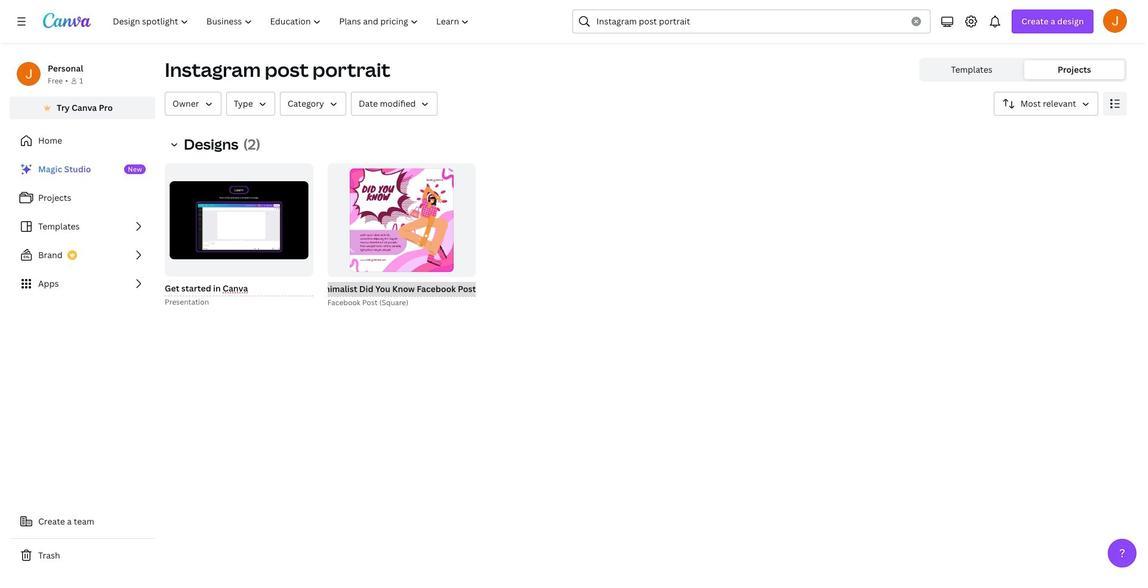 Task type: describe. For each thing, give the bounding box(es) containing it.
Category button
[[280, 92, 346, 116]]

1 group from the left
[[162, 164, 313, 309]]

3 group from the left
[[325, 164, 476, 309]]

2 group from the left
[[165, 164, 313, 277]]

jeremy miller image
[[1103, 9, 1127, 33]]

top level navigation element
[[105, 10, 480, 33]]



Task type: vqa. For each thing, say whether or not it's contained in the screenshot.
field
yes



Task type: locate. For each thing, give the bounding box(es) containing it.
group
[[162, 164, 313, 309], [165, 164, 313, 277], [325, 164, 476, 309], [328, 164, 476, 277]]

4 group from the left
[[328, 164, 476, 277]]

Search search field
[[597, 10, 905, 33]]

list
[[10, 158, 155, 296]]

Owner button
[[165, 92, 221, 116]]

Date modified button
[[351, 92, 438, 116]]

None search field
[[573, 10, 931, 33]]

Type button
[[226, 92, 275, 116]]

None button
[[994, 92, 1098, 116]]

None field
[[165, 282, 313, 297], [328, 282, 476, 297], [165, 282, 313, 297], [328, 282, 476, 297]]



